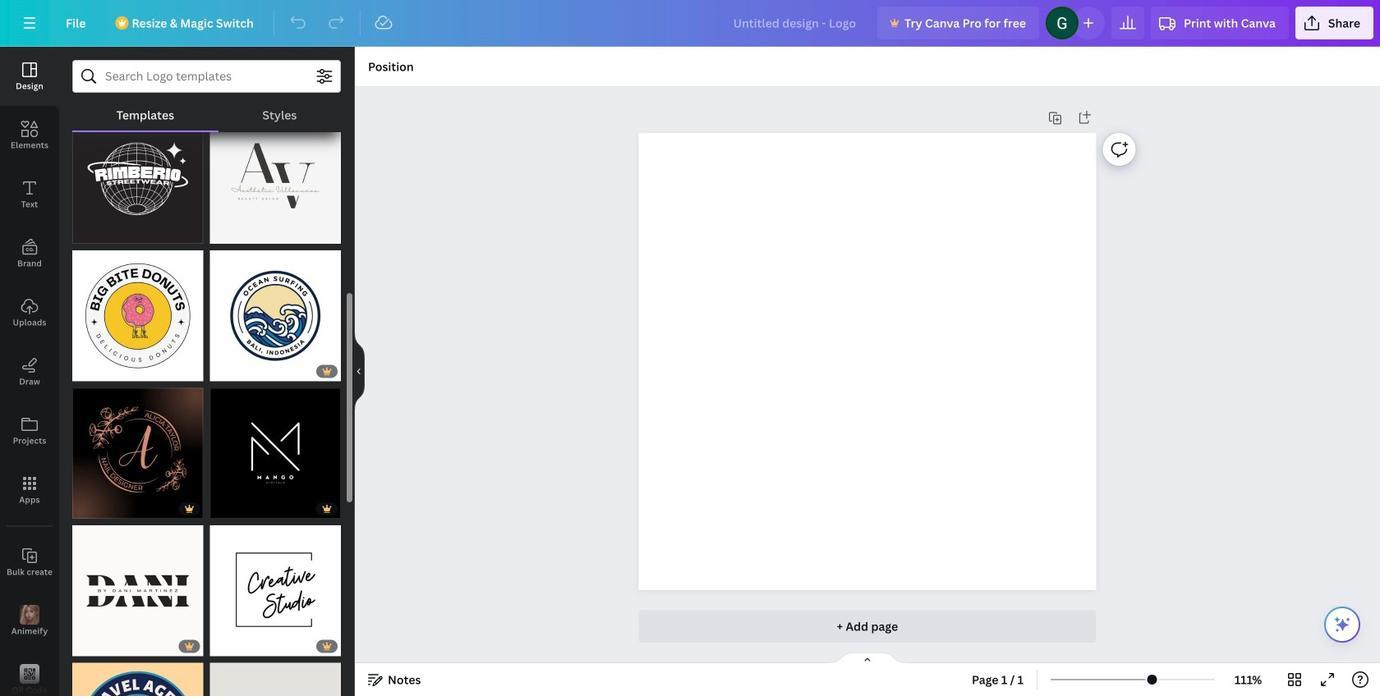 Task type: locate. For each thing, give the bounding box(es) containing it.
ivory black luxury minimalist personal name logo group
[[72, 516, 203, 657]]

vintage and retro holiday travel agent logo image
[[72, 663, 203, 697]]

blue and white circle surfing club logo group
[[210, 241, 341, 382]]

modern minimalist graffiti dream brand logo group
[[210, 654, 341, 697]]

black & white minimalist aesthetic initials font logo image
[[210, 113, 341, 244]]

blue and white circle surfing club logo image
[[210, 251, 341, 382]]

rose gold elegant monogram floral circular logo group
[[72, 378, 203, 519]]

Search Logo templates search field
[[105, 61, 308, 92]]

black and white globe y2k streetwear logo group
[[72, 113, 203, 244]]

bright colorful playful funny donuts food circle logo group
[[72, 241, 203, 382]]

side panel tab list
[[0, 47, 59, 697]]

white black m letter design business identity for digital design company logo group
[[210, 378, 341, 519]]

canva assistant image
[[1332, 615, 1352, 635]]

hide image
[[354, 332, 365, 411]]



Task type: describe. For each thing, give the bounding box(es) containing it.
show pages image
[[828, 652, 907, 665]]

vintage and retro holiday travel agent logo group
[[72, 654, 203, 697]]

white black m letter design business identity for digital design company logo image
[[210, 388, 341, 519]]

black white modern handwritten square studio logo image
[[210, 526, 341, 657]]

black & white minimalist aesthetic initials font logo group
[[210, 113, 341, 244]]

bright colorful playful funny donuts food circle logo image
[[72, 251, 203, 382]]

black white modern handwritten square studio logo group
[[210, 516, 341, 657]]

main menu bar
[[0, 0, 1380, 47]]

black and white globe y2k streetwear logo image
[[72, 113, 203, 244]]

Design title text field
[[720, 7, 871, 39]]



Task type: vqa. For each thing, say whether or not it's contained in the screenshot.
Decorative Christmas Border image
no



